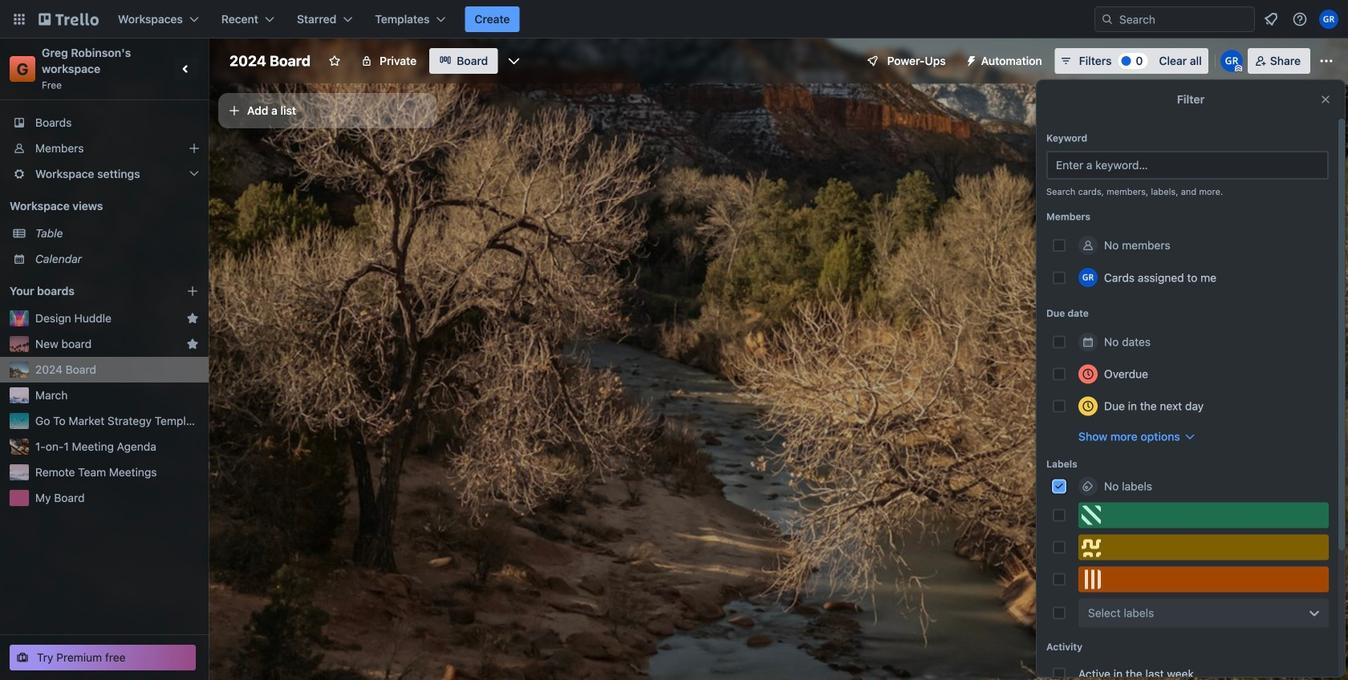 Task type: describe. For each thing, give the bounding box(es) containing it.
workspace navigation collapse icon image
[[175, 58, 197, 80]]

your boards with 8 items element
[[10, 282, 162, 301]]

back to home image
[[39, 6, 99, 32]]

add board image
[[186, 285, 199, 298]]

sm image
[[959, 48, 982, 71]]

close popover image
[[1320, 93, 1333, 106]]

primary element
[[0, 0, 1349, 39]]

0 vertical spatial greg robinson (gregrobinson96) image
[[1221, 50, 1243, 72]]

Search field
[[1095, 6, 1256, 32]]

Enter a keyword… text field
[[1047, 151, 1329, 180]]

color: orange, title: none element
[[1079, 567, 1329, 593]]



Task type: vqa. For each thing, say whether or not it's contained in the screenshot.
Greg Robinson (gregrobinson96) icon
yes



Task type: locate. For each thing, give the bounding box(es) containing it.
0 notifications image
[[1262, 10, 1281, 29]]

show menu image
[[1319, 53, 1335, 69]]

Board name text field
[[222, 48, 319, 74]]

color: yellow, title: none element
[[1079, 535, 1329, 561]]

color: green, title: none element
[[1079, 503, 1329, 529]]

1 starred icon image from the top
[[186, 312, 199, 325]]

1 vertical spatial greg robinson (gregrobinson96) image
[[1079, 268, 1098, 287]]

greg robinson (gregrobinson96) image
[[1221, 50, 1243, 72], [1079, 268, 1098, 287]]

star or unstar board image
[[328, 55, 341, 67]]

greg robinson (gregrobinson96) image
[[1320, 10, 1339, 29]]

customize views image
[[506, 53, 522, 69]]

0 vertical spatial starred icon image
[[186, 312, 199, 325]]

starred icon image
[[186, 312, 199, 325], [186, 338, 199, 351]]

1 vertical spatial starred icon image
[[186, 338, 199, 351]]

search image
[[1101, 13, 1114, 26]]

0 horizontal spatial greg robinson (gregrobinson96) image
[[1079, 268, 1098, 287]]

this member is an admin of this board. image
[[1235, 65, 1243, 72]]

2 starred icon image from the top
[[186, 338, 199, 351]]

open information menu image
[[1293, 11, 1309, 27]]

1 horizontal spatial greg robinson (gregrobinson96) image
[[1221, 50, 1243, 72]]



